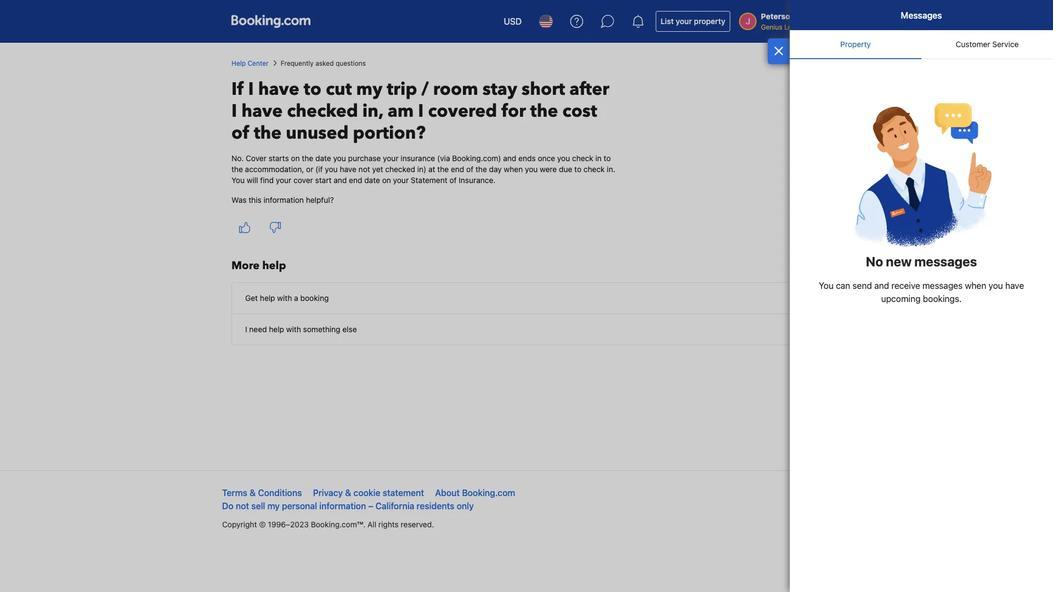Task type: locate. For each thing, give the bounding box(es) containing it.
& up 'sell'
[[250, 488, 256, 499]]

check
[[572, 154, 594, 163], [584, 165, 605, 174]]

with left a
[[277, 294, 292, 303]]

0 vertical spatial help
[[262, 258, 286, 274]]

and
[[503, 154, 517, 163], [334, 176, 347, 185]]

terms
[[222, 488, 247, 499]]

my down conditions
[[268, 501, 280, 512]]

1 vertical spatial of
[[467, 165, 474, 174]]

–
[[368, 501, 374, 512]]

not
[[359, 165, 370, 174], [236, 501, 249, 512]]

of up no.
[[232, 121, 249, 145]]

copyright
[[222, 520, 257, 530]]

1 vertical spatial information
[[320, 501, 366, 512]]

at
[[429, 165, 435, 174]]

cut
[[326, 77, 352, 101]]

0 horizontal spatial information
[[264, 196, 304, 205]]

1 horizontal spatial information
[[320, 501, 366, 512]]

my inside if i have to cut my trip / room stay short after i have checked in, am i covered for the cost of the unused portion?
[[356, 77, 383, 101]]

help inside "button"
[[269, 325, 284, 334]]

my right cut
[[356, 77, 383, 101]]

& for privacy
[[345, 488, 351, 499]]

end down booking.com)
[[451, 165, 464, 174]]

1 vertical spatial my
[[268, 501, 280, 512]]

all
[[368, 520, 377, 530]]

end down purchase
[[349, 176, 362, 185]]

help center button
[[232, 58, 269, 68]]

1 horizontal spatial end
[[451, 165, 464, 174]]

date down yet
[[364, 176, 380, 185]]

and up when
[[503, 154, 517, 163]]

once
[[538, 154, 555, 163]]

this
[[249, 196, 262, 205]]

checked down frequently asked questions
[[287, 99, 358, 123]]

0 horizontal spatial of
[[232, 121, 249, 145]]

about booking.com link
[[435, 488, 515, 499]]

on
[[291, 154, 300, 163], [382, 176, 391, 185]]

1 horizontal spatial checked
[[385, 165, 415, 174]]

get help with a booking button
[[232, 283, 821, 314]]

check down in
[[584, 165, 605, 174]]

privacy & cookie statement
[[313, 488, 424, 499]]

when
[[504, 165, 523, 174]]

not down purchase
[[359, 165, 370, 174]]

1 horizontal spatial to
[[575, 165, 582, 174]]

cookie
[[354, 488, 381, 499]]

list your property link
[[656, 11, 731, 32]]

help right get
[[260, 294, 275, 303]]

1 horizontal spatial and
[[503, 154, 517, 163]]

1 vertical spatial date
[[364, 176, 380, 185]]

check left in
[[572, 154, 594, 163]]

booking.com online hotel reservations image
[[232, 15, 311, 28]]

2 vertical spatial of
[[450, 176, 457, 185]]

0 horizontal spatial date
[[316, 154, 331, 163]]

yet
[[372, 165, 383, 174]]

you left purchase
[[333, 154, 346, 163]]

help for more
[[262, 258, 286, 274]]

usd button
[[497, 8, 529, 35]]

1 & from the left
[[250, 488, 256, 499]]

0 horizontal spatial end
[[349, 176, 362, 185]]

2 horizontal spatial to
[[604, 154, 611, 163]]

0 vertical spatial on
[[291, 154, 300, 163]]

to left cut
[[304, 77, 322, 101]]

the
[[531, 99, 558, 123], [254, 121, 282, 145], [302, 154, 313, 163], [232, 165, 243, 174], [438, 165, 449, 174], [476, 165, 487, 174]]

0 horizontal spatial my
[[268, 501, 280, 512]]

of inside if i have to cut my trip / room stay short after i have checked in, am i covered for the cost of the unused portion?
[[232, 121, 249, 145]]

2 vertical spatial to
[[575, 165, 582, 174]]

0 horizontal spatial &
[[250, 488, 256, 499]]

starts
[[269, 154, 289, 163]]

day
[[489, 165, 502, 174]]

1 vertical spatial help
[[260, 294, 275, 303]]

1 horizontal spatial &
[[345, 488, 351, 499]]

rights
[[379, 520, 399, 530]]

0 vertical spatial with
[[277, 294, 292, 303]]

checked inside if i have to cut my trip / room stay short after i have checked in, am i covered for the cost of the unused portion?
[[287, 99, 358, 123]]

1 horizontal spatial my
[[356, 77, 383, 101]]

0 vertical spatial information
[[264, 196, 304, 205]]

statement
[[411, 176, 448, 185]]

0 horizontal spatial on
[[291, 154, 300, 163]]

checked down insurance on the left of page
[[385, 165, 415, 174]]

to right in
[[604, 154, 611, 163]]

i up no.
[[232, 99, 237, 123]]

not inside no. cover starts on the date you purchase your insurance (via booking.com) and ends once you check in to the accommodation, or (if you have not yet checked in) at the end of the day when you were due to check in. you will find your cover start and end date on your statement of insurance.
[[359, 165, 370, 174]]

information up booking.com™.
[[320, 501, 366, 512]]

1 horizontal spatial of
[[450, 176, 457, 185]]

start
[[315, 176, 332, 185]]

help for get
[[260, 294, 275, 303]]

of down (via
[[450, 176, 457, 185]]

reserved.
[[401, 520, 434, 530]]

help right more
[[262, 258, 286, 274]]

do not sell my personal information – california residents only link
[[222, 501, 474, 512]]

0 vertical spatial checked
[[287, 99, 358, 123]]

to right due
[[575, 165, 582, 174]]

with inside "button"
[[286, 325, 301, 334]]

and right start
[[334, 176, 347, 185]]

1 horizontal spatial not
[[359, 165, 370, 174]]

conditions
[[258, 488, 302, 499]]

0 vertical spatial check
[[572, 154, 594, 163]]

0 vertical spatial not
[[359, 165, 370, 174]]

usd
[[504, 16, 522, 27]]

my inside about booking.com do not sell my personal information – california residents only
[[268, 501, 280, 512]]

0 horizontal spatial to
[[304, 77, 322, 101]]

date
[[316, 154, 331, 163], [364, 176, 380, 185]]

with
[[277, 294, 292, 303], [286, 325, 301, 334]]

short
[[522, 77, 565, 101]]

0 horizontal spatial not
[[236, 501, 249, 512]]

of down booking.com)
[[467, 165, 474, 174]]

you
[[333, 154, 346, 163], [557, 154, 570, 163], [325, 165, 338, 174], [525, 165, 538, 174]]

helpful?
[[306, 196, 334, 205]]

peterson
[[761, 12, 795, 21]]

1 horizontal spatial on
[[382, 176, 391, 185]]

privacy & cookie statement link
[[313, 488, 424, 499]]

on right starts
[[291, 154, 300, 163]]

for
[[502, 99, 526, 123]]

help inside button
[[260, 294, 275, 303]]

to inside if i have to cut my trip / room stay short after i have checked in, am i covered for the cost of the unused portion?
[[304, 77, 322, 101]]

with left the "something" on the bottom of page
[[286, 325, 301, 334]]

©
[[259, 520, 266, 530]]

am
[[388, 99, 414, 123]]

(via
[[437, 154, 450, 163]]

2 & from the left
[[345, 488, 351, 499]]

of
[[232, 121, 249, 145], [467, 165, 474, 174], [450, 176, 457, 185]]

due
[[559, 165, 573, 174]]

help right need
[[269, 325, 284, 334]]

to
[[304, 77, 322, 101], [604, 154, 611, 163], [575, 165, 582, 174]]

you up due
[[557, 154, 570, 163]]

checked inside no. cover starts on the date you purchase your insurance (via booking.com) and ends once you check in to the accommodation, or (if you have not yet checked in) at the end of the day when you were due to check in. you will find your cover start and end date on your statement of insurance.
[[385, 165, 415, 174]]

insurance.
[[459, 176, 496, 185]]

you down "ends"
[[525, 165, 538, 174]]

have down purchase
[[340, 165, 357, 174]]

genius
[[761, 23, 783, 31]]

your down insurance on the left of page
[[393, 176, 409, 185]]

0 vertical spatial my
[[356, 77, 383, 101]]

help
[[262, 258, 286, 274], [260, 294, 275, 303], [269, 325, 284, 334]]

& up do not sell my personal information – california residents only link
[[345, 488, 351, 499]]

cover
[[246, 154, 267, 163]]

0 vertical spatial to
[[304, 77, 322, 101]]

not right the 'do'
[[236, 501, 249, 512]]

covered
[[428, 99, 497, 123]]

were
[[540, 165, 557, 174]]

0 vertical spatial of
[[232, 121, 249, 145]]

1 vertical spatial not
[[236, 501, 249, 512]]

terms & conditions link
[[222, 488, 302, 499]]

i left need
[[245, 325, 247, 334]]

copyright © 1996–2023 booking.com™. all rights reserved.
[[222, 520, 434, 530]]

accommodation,
[[245, 165, 304, 174]]

more
[[232, 258, 260, 274]]

1 vertical spatial with
[[286, 325, 301, 334]]

statement
[[383, 488, 424, 499]]

i need help with something else button
[[232, 314, 821, 345]]

my for trip
[[356, 77, 383, 101]]

insurance
[[401, 154, 435, 163]]

2 vertical spatial help
[[269, 325, 284, 334]]

1 vertical spatial checked
[[385, 165, 415, 174]]

date up (if
[[316, 154, 331, 163]]

end
[[451, 165, 464, 174], [349, 176, 362, 185]]

have down frequently
[[258, 77, 300, 101]]

do
[[222, 501, 234, 512]]

the right for on the top of page
[[531, 99, 558, 123]]

1 vertical spatial end
[[349, 176, 362, 185]]

1 horizontal spatial date
[[364, 176, 380, 185]]

1 vertical spatial to
[[604, 154, 611, 163]]

checked
[[287, 99, 358, 123], [385, 165, 415, 174]]

my
[[356, 77, 383, 101], [268, 501, 280, 512]]

booking.com
[[462, 488, 515, 499]]

purchase
[[348, 154, 381, 163]]

have inside no. cover starts on the date you purchase your insurance (via booking.com) and ends once you check in to the accommodation, or (if you have not yet checked in) at the end of the day when you were due to check in. you will find your cover start and end date on your statement of insurance.
[[340, 165, 357, 174]]

0 horizontal spatial checked
[[287, 99, 358, 123]]

1 vertical spatial on
[[382, 176, 391, 185]]

after
[[570, 77, 610, 101]]

information down the "find"
[[264, 196, 304, 205]]

1 vertical spatial and
[[334, 176, 347, 185]]

&
[[250, 488, 256, 499], [345, 488, 351, 499]]

on down yet
[[382, 176, 391, 185]]



Task type: describe. For each thing, give the bounding box(es) containing it.
more help
[[232, 258, 286, 274]]

level
[[785, 23, 801, 31]]

i need help with something else
[[245, 325, 357, 334]]

1 vertical spatial check
[[584, 165, 605, 174]]

room
[[433, 77, 478, 101]]

unused
[[286, 121, 349, 145]]

about
[[435, 488, 460, 499]]

i right 'if'
[[248, 77, 254, 101]]

ends
[[519, 154, 536, 163]]

no. cover starts on the date you purchase your insurance (via booking.com) and ends once you check in to the accommodation, or (if you have not yet checked in) at the end of the day when you were due to check in. you will find your cover start and end date on your statement of insurance.
[[232, 154, 616, 185]]

center
[[248, 59, 269, 67]]

only
[[457, 501, 474, 512]]

(if
[[316, 165, 323, 174]]

you
[[232, 176, 245, 185]]

2 horizontal spatial of
[[467, 165, 474, 174]]

information inside about booking.com do not sell my personal information – california residents only
[[320, 501, 366, 512]]

0 vertical spatial and
[[503, 154, 517, 163]]

& for terms
[[250, 488, 256, 499]]

james
[[797, 12, 822, 21]]

i inside "button"
[[245, 325, 247, 334]]

questions
[[336, 59, 366, 67]]

asked
[[316, 59, 334, 67]]

get
[[245, 294, 258, 303]]

the up insurance.
[[476, 165, 487, 174]]

i right am
[[418, 99, 424, 123]]

the up or
[[302, 154, 313, 163]]

in)
[[417, 165, 427, 174]]

get help with a booking
[[245, 294, 329, 303]]

no.
[[232, 154, 244, 163]]

close image
[[774, 47, 784, 55]]

property
[[694, 17, 726, 26]]

trip
[[387, 77, 417, 101]]

privacy
[[313, 488, 343, 499]]

was this information helpful?
[[232, 196, 334, 205]]

have up cover
[[242, 99, 283, 123]]

your down accommodation, in the left top of the page
[[276, 176, 292, 185]]

a
[[294, 294, 298, 303]]

terms & conditions
[[222, 488, 302, 499]]

/
[[422, 77, 429, 101]]

will
[[247, 176, 258, 185]]

cost
[[563, 99, 598, 123]]

help center
[[232, 59, 269, 67]]

the up starts
[[254, 121, 282, 145]]

peterson james genius level 1
[[761, 12, 822, 31]]

0 vertical spatial end
[[451, 165, 464, 174]]

0 horizontal spatial and
[[334, 176, 347, 185]]

residents
[[417, 501, 455, 512]]

personal
[[282, 501, 317, 512]]

booking.com)
[[452, 154, 501, 163]]

you right (if
[[325, 165, 338, 174]]

in.
[[607, 165, 616, 174]]

california
[[376, 501, 415, 512]]

in
[[596, 154, 602, 163]]

0 vertical spatial date
[[316, 154, 331, 163]]

sell
[[251, 501, 265, 512]]

if
[[232, 77, 244, 101]]

frequently
[[281, 59, 314, 67]]

booking
[[300, 294, 329, 303]]

frequently asked questions
[[281, 59, 366, 67]]

in,
[[363, 99, 383, 123]]

help
[[232, 59, 246, 67]]

cover
[[294, 176, 313, 185]]

with inside button
[[277, 294, 292, 303]]

list
[[661, 17, 674, 26]]

stay
[[483, 77, 517, 101]]

or
[[306, 165, 314, 174]]

your up yet
[[383, 154, 399, 163]]

the down (via
[[438, 165, 449, 174]]

1996–2023
[[268, 520, 309, 530]]

1
[[803, 23, 806, 31]]

my for personal
[[268, 501, 280, 512]]

if i have to cut my trip / room stay short after i have checked in, am i covered for the cost of the unused portion?
[[232, 77, 610, 145]]

your right list
[[676, 17, 692, 26]]

was
[[232, 196, 247, 205]]

find
[[260, 176, 274, 185]]

the down no.
[[232, 165, 243, 174]]

booking.com™.
[[311, 520, 366, 530]]

portion?
[[353, 121, 426, 145]]

else
[[343, 325, 357, 334]]

list your property
[[661, 17, 726, 26]]

need
[[249, 325, 267, 334]]

not inside about booking.com do not sell my personal information – california residents only
[[236, 501, 249, 512]]



Task type: vqa. For each thing, say whether or not it's contained in the screenshot.
the topmost on
yes



